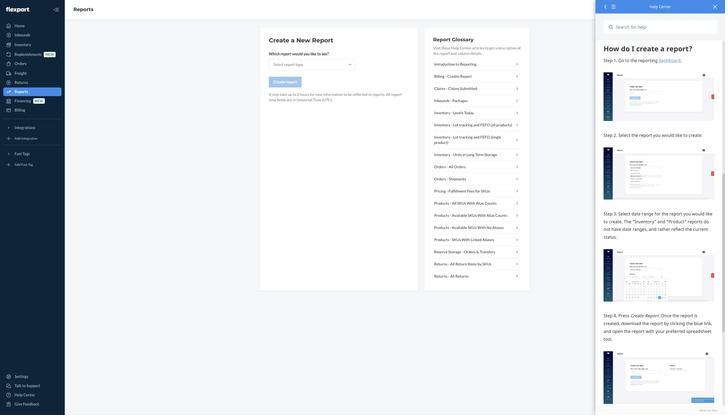 Task type: vqa. For each thing, say whether or not it's contained in the screenshot.
Levels
yes



Task type: describe. For each thing, give the bounding box(es) containing it.
billing - credits report
[[435, 74, 472, 79]]

skus down pricing - fulfillment fees for skus
[[458, 201, 467, 206]]

1 vertical spatial reports link
[[3, 88, 62, 96]]

report inside visit these help center articles to get a description of the report and column details.
[[440, 51, 450, 56]]

in inside button
[[463, 152, 466, 157]]

inventory - lot tracking and fefo (all products) button
[[434, 119, 522, 131]]

all for returns - all returns
[[451, 274, 455, 279]]

inventory - levels today button
[[434, 107, 522, 119]]

take
[[280, 92, 287, 97]]

would
[[293, 52, 303, 56]]

skus down orders - shipments "button"
[[482, 189, 491, 194]]

- for orders - shipments
[[447, 177, 449, 181]]

returns link
[[3, 78, 62, 87]]

talk to support
[[15, 384, 40, 388]]

lot for inventory - lot tracking and fefo (single product)
[[454, 135, 459, 139]]

column
[[458, 51, 470, 56]]

center inside help center link
[[23, 393, 35, 398]]

be
[[348, 92, 352, 97]]

talk to support button
[[3, 382, 62, 391]]

elevio by dixa
[[700, 409, 718, 413]]

fast tags
[[15, 152, 30, 156]]

integrations button
[[3, 124, 62, 132]]

units
[[454, 152, 463, 157]]

inventory - lot tracking and fefo (single product) button
[[434, 131, 522, 149]]

tag
[[28, 163, 33, 167]]

to left be on the left top of page
[[344, 92, 348, 97]]

orders link
[[3, 59, 62, 68]]

these
[[442, 46, 451, 50]]

reserve storage - orders & transfers button
[[434, 246, 522, 258]]

storage inside reserve storage - orders & transfers button
[[449, 250, 462, 254]]

products for products - skus with linked aliases
[[435, 238, 450, 242]]

give
[[15, 402, 22, 407]]

freight link
[[3, 69, 62, 78]]

billing - credits report button
[[434, 71, 522, 83]]

pricing
[[435, 189, 446, 194]]

to right "like"
[[318, 52, 321, 56]]

- for returns - all return items by skus
[[449, 262, 450, 266]]

products - available skus with no aliases button
[[434, 222, 522, 234]]

tracking for (single
[[460, 135, 473, 139]]

orders - shipments
[[435, 177, 467, 181]]

reserve
[[435, 250, 448, 254]]

- inside button
[[462, 250, 464, 254]]

with inside "button"
[[462, 238, 471, 242]]

up
[[288, 92, 292, 97]]

fulfillment
[[449, 189, 467, 194]]

returns for returns - all return items by skus
[[435, 262, 448, 266]]

linked
[[471, 238, 482, 242]]

and for inventory - lot tracking and fefo (all products)
[[474, 123, 480, 127]]

products - all skus with alias counts button
[[434, 198, 522, 210]]

may
[[272, 92, 279, 97]]

give feedback button
[[3, 400, 62, 409]]

support
[[27, 384, 40, 388]]

inventory for inventory - levels today
[[435, 111, 451, 115]]

reports.
[[373, 92, 386, 97]]

2 horizontal spatial help
[[650, 4, 659, 9]]

available for products - available skus with no aliases
[[452, 225, 468, 230]]

alias for products - all skus with alias counts
[[476, 201, 485, 206]]

for inside it may take up to 2 hours for new information to be reflected in reports. all report time fields are in universal time (utc).
[[310, 92, 315, 97]]

products - skus with linked aliases button
[[434, 234, 522, 246]]

returns - all returns
[[435, 274, 469, 279]]

elevio by dixa link
[[604, 409, 718, 413]]

add fast tag
[[15, 163, 33, 167]]

report for create a new report
[[312, 37, 334, 44]]

0 horizontal spatial help
[[15, 393, 23, 398]]

report for create report
[[286, 80, 297, 84]]

billing for billing - credits report
[[435, 74, 445, 79]]

1 horizontal spatial in
[[369, 92, 372, 97]]

orders down units
[[455, 165, 466, 169]]

create report button
[[269, 77, 302, 88]]

term
[[476, 152, 484, 157]]

to inside visit these help center articles to get a description of the report and column details.
[[486, 46, 489, 50]]

report for select report type
[[285, 62, 295, 67]]

(utc).
[[322, 98, 333, 102]]

add fast tag link
[[3, 161, 62, 169]]

you
[[304, 52, 310, 56]]

returns - all return items by skus
[[435, 262, 492, 266]]

inventory - units in long term storage
[[435, 152, 498, 157]]

counts for products - all skus with alias counts
[[485, 201, 497, 206]]

fefo for (all
[[481, 123, 490, 127]]

pricing - fulfillment fees for skus
[[435, 189, 491, 194]]

get
[[490, 46, 495, 50]]

0 horizontal spatial reports
[[15, 89, 28, 94]]

inventory - units in long term storage button
[[434, 149, 522, 161]]

aliases inside "button"
[[483, 238, 495, 242]]

add integration
[[15, 137, 38, 141]]

products for products - available skus with alias counts
[[435, 213, 450, 218]]

fields
[[277, 98, 286, 102]]

glossary
[[452, 37, 474, 43]]

introduction
[[435, 62, 456, 66]]

1 claims from the left
[[435, 86, 446, 91]]

submitted
[[461, 86, 478, 91]]

reflected
[[353, 92, 368, 97]]

- for products - all skus with alias counts
[[450, 201, 452, 206]]

report inside it may take up to 2 hours for new information to be reflected in reports. all report time fields are in universal time (utc).
[[392, 92, 402, 97]]

home
[[15, 24, 25, 28]]

center inside visit these help center articles to get a description of the report and column details.
[[460, 46, 472, 50]]

- for orders - all orders
[[447, 165, 449, 169]]

inbounds for inbounds
[[15, 33, 30, 37]]

see?
[[322, 52, 329, 56]]

- for inventory - lot tracking and fefo (all products)
[[452, 123, 453, 127]]

which
[[269, 52, 280, 56]]

returns for returns - all returns
[[435, 274, 448, 279]]

to left 2
[[293, 92, 296, 97]]

0 vertical spatial a
[[291, 37, 295, 44]]

details.
[[471, 51, 483, 56]]

it may take up to 2 hours for new information to be reflected in reports. all report time fields are in universal time (utc).
[[269, 92, 402, 102]]

2 horizontal spatial center
[[660, 4, 672, 9]]

products - available skus with alias counts
[[435, 213, 508, 218]]

long
[[467, 152, 475, 157]]

hours
[[300, 92, 310, 97]]

inbounds link
[[3, 31, 62, 39]]

claims - claims submitted button
[[434, 83, 522, 95]]

&
[[477, 250, 480, 254]]

inbounds for inbounds - packages
[[435, 98, 450, 103]]

inbounds - packages button
[[434, 95, 522, 107]]

tags
[[23, 152, 30, 156]]

with for products - available skus with no aliases
[[478, 225, 486, 230]]

orders for orders
[[15, 61, 27, 66]]

(all
[[491, 123, 496, 127]]

report glossary
[[434, 37, 474, 43]]

flexport logo image
[[6, 7, 30, 12]]

new for financing
[[35, 99, 43, 103]]

0 vertical spatial help center
[[650, 4, 672, 9]]

reporting
[[461, 62, 477, 66]]

credits
[[448, 74, 460, 79]]

skus up products - available skus with no aliases
[[468, 213, 477, 218]]

counts for products - available skus with alias counts
[[496, 213, 508, 218]]

create report
[[274, 80, 297, 84]]

reserve storage - orders & transfers
[[435, 250, 496, 254]]

report for billing - credits report
[[461, 74, 472, 79]]

lot for inventory - lot tracking and fefo (all products)
[[454, 123, 459, 127]]

- for products - available skus with alias counts
[[450, 213, 452, 218]]

return
[[456, 262, 467, 266]]

returns - all returns button
[[434, 271, 522, 282]]

inventory for inventory
[[15, 42, 31, 47]]

product)
[[435, 140, 449, 145]]

and inside visit these help center articles to get a description of the report and column details.
[[451, 51, 457, 56]]

returns for returns
[[15, 80, 28, 85]]

of
[[518, 46, 521, 50]]

skus down transfers
[[483, 262, 492, 266]]



Task type: locate. For each thing, give the bounding box(es) containing it.
storage inside inventory - units in long term storage button
[[485, 152, 498, 157]]

1 horizontal spatial help
[[452, 46, 460, 50]]

and inside "inventory - lot tracking and fefo (single product)"
[[474, 135, 480, 139]]

all for products - all skus with alias counts
[[452, 201, 457, 206]]

new
[[46, 53, 54, 57], [316, 92, 323, 97], [35, 99, 43, 103]]

all inside it may take up to 2 hours for new information to be reflected in reports. all report time fields are in universal time (utc).
[[386, 92, 391, 97]]

in left long
[[463, 152, 466, 157]]

0 vertical spatial in
[[369, 92, 372, 97]]

fefo inside "inventory - lot tracking and fefo (single product)"
[[481, 135, 490, 139]]

fast inside dropdown button
[[15, 152, 22, 156]]

inventory link
[[3, 41, 62, 49]]

1 vertical spatial by
[[709, 409, 712, 413]]

all left return
[[451, 262, 455, 266]]

1 vertical spatial and
[[474, 123, 480, 127]]

0 horizontal spatial billing
[[15, 108, 25, 112]]

0 vertical spatial storage
[[485, 152, 498, 157]]

0 horizontal spatial for
[[310, 92, 315, 97]]

all
[[386, 92, 391, 97], [449, 165, 454, 169], [452, 201, 457, 206], [451, 262, 455, 266], [451, 274, 455, 279]]

inbounds
[[15, 33, 30, 37], [435, 98, 450, 103]]

orders for orders - all orders
[[435, 165, 447, 169]]

1 horizontal spatial for
[[476, 189, 481, 194]]

all for returns - all return items by skus
[[451, 262, 455, 266]]

center down talk to support
[[23, 393, 35, 398]]

elevio
[[700, 409, 708, 413]]

Search search field
[[614, 20, 718, 34]]

0 vertical spatial fefo
[[481, 123, 490, 127]]

1 horizontal spatial inbounds
[[435, 98, 450, 103]]

inventory down the product)
[[435, 152, 451, 157]]

products - available skus with alias counts button
[[434, 210, 522, 222]]

create up which
[[269, 37, 290, 44]]

feedback
[[23, 402, 39, 407]]

introduction to reporting button
[[434, 58, 522, 71]]

inventory - lot tracking and fefo (single product)
[[435, 135, 502, 145]]

orders up orders - shipments
[[435, 165, 447, 169]]

report down the these
[[440, 51, 450, 56]]

with left "no"
[[478, 225, 486, 230]]

aliases right "no"
[[493, 225, 505, 230]]

fast left tags
[[15, 152, 22, 156]]

add for add fast tag
[[15, 163, 21, 167]]

1 vertical spatial inbounds
[[435, 98, 450, 103]]

0 horizontal spatial center
[[23, 393, 35, 398]]

give feedback
[[15, 402, 39, 407]]

new up time
[[316, 92, 323, 97]]

1 vertical spatial help center
[[15, 393, 35, 398]]

create up "may"
[[274, 80, 286, 84]]

available
[[452, 213, 468, 218], [452, 225, 468, 230]]

fees
[[468, 189, 475, 194]]

which report would you like to see?
[[269, 52, 329, 56]]

a left new
[[291, 37, 295, 44]]

center
[[660, 4, 672, 9], [460, 46, 472, 50], [23, 393, 35, 398]]

0 vertical spatial alias
[[476, 201, 485, 206]]

today
[[465, 111, 475, 115]]

reports link
[[74, 7, 94, 12], [3, 88, 62, 96]]

report left type
[[285, 62, 295, 67]]

2 vertical spatial center
[[23, 393, 35, 398]]

0 horizontal spatial reports link
[[3, 88, 62, 96]]

1 vertical spatial storage
[[449, 250, 462, 254]]

- left packages at the top
[[451, 98, 452, 103]]

0 vertical spatial by
[[478, 262, 482, 266]]

create for create a new report
[[269, 37, 290, 44]]

inbounds up inventory - levels today
[[435, 98, 450, 103]]

1 horizontal spatial help center
[[650, 4, 672, 9]]

inventory down inbounds - packages on the right top of page
[[435, 111, 451, 115]]

- inside "inventory - lot tracking and fefo (single product)"
[[452, 135, 453, 139]]

0 horizontal spatial in
[[293, 98, 296, 102]]

by right items at the bottom right of page
[[478, 262, 482, 266]]

1 horizontal spatial center
[[460, 46, 472, 50]]

skus
[[482, 189, 491, 194], [458, 201, 467, 206], [468, 213, 477, 218], [468, 225, 477, 230], [452, 238, 461, 242], [483, 262, 492, 266]]

2 tracking from the top
[[460, 135, 473, 139]]

2 available from the top
[[452, 225, 468, 230]]

reports
[[74, 7, 94, 12], [15, 89, 28, 94]]

2 vertical spatial and
[[474, 135, 480, 139]]

it
[[269, 92, 272, 97]]

1 vertical spatial fefo
[[481, 135, 490, 139]]

1 horizontal spatial by
[[709, 409, 712, 413]]

help down report glossary
[[452, 46, 460, 50]]

2 horizontal spatial report
[[461, 74, 472, 79]]

1 horizontal spatial new
[[46, 53, 54, 57]]

with down products - all skus with alias counts button
[[478, 213, 486, 218]]

integrations
[[15, 125, 35, 130]]

1 horizontal spatial reports
[[74, 7, 94, 12]]

report right the reports.
[[392, 92, 402, 97]]

tracking down today
[[460, 123, 473, 127]]

transfers
[[480, 250, 496, 254]]

- for claims - claims submitted
[[447, 86, 448, 91]]

aliases right linked
[[483, 238, 495, 242]]

lot inside "inventory - lot tracking and fefo (single product)"
[[454, 135, 459, 139]]

2 vertical spatial new
[[35, 99, 43, 103]]

1 horizontal spatial storage
[[485, 152, 498, 157]]

2 add from the top
[[15, 163, 21, 167]]

orders - all orders
[[435, 165, 466, 169]]

tracking inside "button"
[[460, 123, 473, 127]]

1 vertical spatial alias
[[487, 213, 495, 218]]

1 horizontal spatial alias
[[487, 213, 495, 218]]

with down fees
[[467, 201, 476, 206]]

levels
[[454, 111, 464, 115]]

inbounds inside inbounds - packages button
[[435, 98, 450, 103]]

center up search search box
[[660, 4, 672, 9]]

with for products - all skus with alias counts
[[467, 201, 476, 206]]

0 horizontal spatial claims
[[435, 86, 446, 91]]

1 fefo from the top
[[481, 123, 490, 127]]

- for billing - credits report
[[446, 74, 447, 79]]

products
[[435, 201, 450, 206], [435, 213, 450, 218], [435, 225, 450, 230], [435, 238, 450, 242]]

2 vertical spatial in
[[463, 152, 466, 157]]

0 vertical spatial available
[[452, 213, 468, 218]]

1 vertical spatial aliases
[[483, 238, 495, 242]]

lot inside "button"
[[454, 123, 459, 127]]

to left 'get'
[[486, 46, 489, 50]]

billing down introduction
[[435, 74, 445, 79]]

in right are
[[293, 98, 296, 102]]

products - skus with linked aliases
[[435, 238, 495, 242]]

for right fees
[[476, 189, 481, 194]]

and for inventory - lot tracking and fefo (single product)
[[474, 135, 480, 139]]

orders up freight
[[15, 61, 27, 66]]

inventory for inventory - lot tracking and fefo (single product)
[[435, 135, 451, 139]]

1 vertical spatial new
[[316, 92, 323, 97]]

with for products - available skus with alias counts
[[478, 213, 486, 218]]

new up billing link
[[35, 99, 43, 103]]

help up "give"
[[15, 393, 23, 398]]

- down products - all skus with alias counts
[[450, 213, 452, 218]]

tracking
[[460, 123, 473, 127], [460, 135, 473, 139]]

1 add from the top
[[15, 137, 21, 141]]

0 horizontal spatial by
[[478, 262, 482, 266]]

0 vertical spatial aliases
[[493, 225, 505, 230]]

integration
[[21, 137, 38, 141]]

pricing - fulfillment fees for skus button
[[434, 185, 522, 198]]

0 vertical spatial billing
[[435, 74, 445, 79]]

inventory for inventory - lot tracking and fefo (all products)
[[435, 123, 451, 127]]

report for which report would you like to see?
[[281, 52, 292, 56]]

alias for products - available skus with alias counts
[[487, 213, 495, 218]]

new for replenishments
[[46, 53, 54, 57]]

- for products - available skus with no aliases
[[450, 225, 452, 230]]

returns inside returns link
[[15, 80, 28, 85]]

inbounds inside inbounds "link"
[[15, 33, 30, 37]]

0 vertical spatial counts
[[485, 201, 497, 206]]

all right the reports.
[[386, 92, 391, 97]]

1 vertical spatial help
[[452, 46, 460, 50]]

2 vertical spatial help
[[15, 393, 23, 398]]

to
[[486, 46, 489, 50], [318, 52, 321, 56], [456, 62, 460, 66], [293, 92, 296, 97], [344, 92, 348, 97], [22, 384, 26, 388]]

0 vertical spatial inbounds
[[15, 33, 30, 37]]

1 horizontal spatial report
[[434, 37, 451, 43]]

time
[[313, 98, 322, 102]]

1 vertical spatial center
[[460, 46, 472, 50]]

1 vertical spatial create
[[274, 80, 286, 84]]

inventory for inventory - units in long term storage
[[435, 152, 451, 157]]

fefo for (single
[[481, 135, 490, 139]]

- up inventory - units in long term storage
[[452, 135, 453, 139]]

available up products - skus with linked aliases
[[452, 225, 468, 230]]

1 vertical spatial in
[[293, 98, 296, 102]]

products inside "button"
[[435, 238, 450, 242]]

all for orders - all orders
[[449, 165, 454, 169]]

are
[[287, 98, 292, 102]]

0 vertical spatial reports
[[74, 7, 94, 12]]

alias down pricing - fulfillment fees for skus "button"
[[476, 201, 485, 206]]

1 vertical spatial available
[[452, 225, 468, 230]]

a right 'get'
[[496, 46, 498, 50]]

add
[[15, 137, 21, 141], [15, 163, 21, 167]]

1 horizontal spatial claims
[[449, 86, 460, 91]]

add integration link
[[3, 134, 62, 143]]

products for products - available skus with no aliases
[[435, 225, 450, 230]]

to inside button
[[456, 62, 460, 66]]

orders inside orders - shipments "button"
[[435, 177, 447, 181]]

0 horizontal spatial new
[[35, 99, 43, 103]]

- up reserve storage - orders & transfers
[[450, 238, 452, 242]]

and down inventory - levels today button
[[474, 123, 480, 127]]

products for products - all skus with alias counts
[[435, 201, 450, 206]]

0 vertical spatial lot
[[454, 123, 459, 127]]

universal
[[297, 98, 313, 102]]

dixa
[[712, 409, 718, 413]]

2 lot from the top
[[454, 135, 459, 139]]

inventory inside "inventory - lot tracking and fefo (single product)"
[[435, 135, 451, 139]]

- up orders - shipments
[[447, 165, 449, 169]]

create inside button
[[274, 80, 286, 84]]

claims up inbounds - packages on the right top of page
[[435, 86, 446, 91]]

- inside 'button'
[[447, 165, 449, 169]]

2 fefo from the top
[[481, 135, 490, 139]]

description
[[499, 46, 517, 50]]

and inside "button"
[[474, 123, 480, 127]]

in left the reports.
[[369, 92, 372, 97]]

2 products from the top
[[435, 213, 450, 218]]

financing
[[15, 99, 31, 103]]

storage
[[485, 152, 498, 157], [449, 250, 462, 254]]

no
[[487, 225, 492, 230]]

orders for orders - shipments
[[435, 177, 447, 181]]

- down inventory - levels today
[[452, 123, 453, 127]]

- for inbounds - packages
[[451, 98, 452, 103]]

1 vertical spatial billing
[[15, 108, 25, 112]]

orders left &
[[464, 250, 476, 254]]

replenishments
[[15, 52, 42, 57]]

report up see?
[[312, 37, 334, 44]]

inventory down inventory - levels today
[[435, 123, 451, 127]]

- for inventory - levels today
[[452, 111, 453, 115]]

new inside it may take up to 2 hours for new information to be reflected in reports. all report time fields are in universal time (utc).
[[316, 92, 323, 97]]

available for products - available skus with alias counts
[[452, 213, 468, 218]]

1 horizontal spatial billing
[[435, 74, 445, 79]]

a inside visit these help center articles to get a description of the report and column details.
[[496, 46, 498, 50]]

tracking down inventory - lot tracking and fefo (all products)
[[460, 135, 473, 139]]

returns - all return items by skus button
[[434, 258, 522, 271]]

2 horizontal spatial new
[[316, 92, 323, 97]]

- left levels
[[452, 111, 453, 115]]

0 horizontal spatial a
[[291, 37, 295, 44]]

like
[[311, 52, 317, 56]]

and left column
[[451, 51, 457, 56]]

- left units
[[452, 152, 453, 157]]

2 claims from the left
[[449, 86, 460, 91]]

all down returns - all return items by skus
[[451, 274, 455, 279]]

help up search search box
[[650, 4, 659, 9]]

products - available skus with no aliases
[[435, 225, 505, 230]]

0 vertical spatial and
[[451, 51, 457, 56]]

introduction to reporting
[[435, 62, 477, 66]]

billing inside "button"
[[435, 74, 445, 79]]

claims down credits
[[449, 86, 460, 91]]

to right talk
[[22, 384, 26, 388]]

0 vertical spatial tracking
[[460, 123, 473, 127]]

select
[[274, 62, 284, 67]]

- right pricing
[[447, 189, 448, 194]]

1 vertical spatial reports
[[15, 89, 28, 94]]

inventory up the product)
[[435, 135, 451, 139]]

1 vertical spatial add
[[15, 163, 21, 167]]

1 lot from the top
[[454, 123, 459, 127]]

available down products - all skus with alias counts
[[452, 213, 468, 218]]

skus down the products - available skus with alias counts
[[468, 225, 477, 230]]

type
[[296, 62, 303, 67]]

all inside 'button'
[[449, 165, 454, 169]]

orders inside orders link
[[15, 61, 27, 66]]

1 vertical spatial lot
[[454, 135, 459, 139]]

select report type
[[274, 62, 303, 67]]

0 horizontal spatial storage
[[449, 250, 462, 254]]

0 horizontal spatial report
[[312, 37, 334, 44]]

fefo left (all
[[481, 123, 490, 127]]

0 vertical spatial help
[[650, 4, 659, 9]]

and down the inventory - lot tracking and fefo (all products) "button"
[[474, 135, 480, 139]]

0 vertical spatial create
[[269, 37, 290, 44]]

aliases
[[493, 225, 505, 230], [483, 238, 495, 242]]

0 horizontal spatial help center
[[15, 393, 35, 398]]

lot up units
[[454, 135, 459, 139]]

0 vertical spatial fast
[[15, 152, 22, 156]]

0 horizontal spatial alias
[[476, 201, 485, 206]]

- for inventory - lot tracking and fefo (single product)
[[452, 135, 453, 139]]

1 tracking from the top
[[460, 123, 473, 127]]

for inside "button"
[[476, 189, 481, 194]]

visit
[[434, 46, 441, 50]]

help center link
[[3, 391, 62, 400]]

0 vertical spatial add
[[15, 137, 21, 141]]

1 vertical spatial counts
[[496, 213, 508, 218]]

claims
[[435, 86, 446, 91], [449, 86, 460, 91]]

lot down inventory - levels today
[[454, 123, 459, 127]]

- down fulfillment
[[450, 201, 452, 206]]

(single
[[491, 135, 502, 139]]

tracking for (all
[[460, 123, 473, 127]]

1 vertical spatial a
[[496, 46, 498, 50]]

to inside button
[[22, 384, 26, 388]]

inventory up replenishments
[[15, 42, 31, 47]]

billing for billing
[[15, 108, 25, 112]]

shipments
[[449, 177, 467, 181]]

center up column
[[460, 46, 472, 50]]

4 products from the top
[[435, 238, 450, 242]]

fefo inside "button"
[[481, 123, 490, 127]]

time
[[269, 98, 277, 102]]

- up returns - all return items by skus
[[462, 250, 464, 254]]

add down fast tags
[[15, 163, 21, 167]]

items
[[468, 262, 478, 266]]

1 available from the top
[[452, 213, 468, 218]]

- left return
[[449, 262, 450, 266]]

- up inbounds - packages on the right top of page
[[447, 86, 448, 91]]

alias up "no"
[[487, 213, 495, 218]]

all down fulfillment
[[452, 201, 457, 206]]

claims - claims submitted
[[435, 86, 478, 91]]

billing down financing
[[15, 108, 25, 112]]

all up orders - shipments
[[449, 165, 454, 169]]

tracking inside "inventory - lot tracking and fefo (single product)"
[[460, 135, 473, 139]]

orders up pricing
[[435, 177, 447, 181]]

1 horizontal spatial a
[[496, 46, 498, 50]]

inventory inside "button"
[[435, 123, 451, 127]]

fefo left (single at the top of the page
[[481, 135, 490, 139]]

3 products from the top
[[435, 225, 450, 230]]

report up the these
[[434, 37, 451, 43]]

report inside "button"
[[461, 74, 472, 79]]

0 vertical spatial reports link
[[74, 7, 94, 12]]

returns inside returns - all return items by skus button
[[435, 262, 448, 266]]

- for pricing - fulfillment fees for skus
[[447, 189, 448, 194]]

report
[[440, 51, 450, 56], [281, 52, 292, 56], [285, 62, 295, 67], [286, 80, 297, 84], [392, 92, 402, 97]]

1 horizontal spatial reports link
[[74, 7, 94, 12]]

report up the up
[[286, 80, 297, 84]]

help center up search search box
[[650, 4, 672, 9]]

inbounds - packages
[[435, 98, 468, 103]]

report up select report type
[[281, 52, 292, 56]]

and
[[451, 51, 457, 56], [474, 123, 480, 127], [474, 135, 480, 139]]

products)
[[497, 123, 513, 127]]

- for returns - all returns
[[449, 274, 450, 279]]

report
[[312, 37, 334, 44], [434, 37, 451, 43], [461, 74, 472, 79]]

- inside "button"
[[452, 123, 453, 127]]

to left reporting
[[456, 62, 460, 66]]

information
[[324, 92, 343, 97]]

orders inside reserve storage - orders & transfers button
[[464, 250, 476, 254]]

orders - all orders button
[[434, 161, 522, 173]]

help inside visit these help center articles to get a description of the report and column details.
[[452, 46, 460, 50]]

new up orders link
[[46, 53, 54, 57]]

create for create report
[[274, 80, 286, 84]]

create a new report
[[269, 37, 334, 44]]

by inside button
[[478, 262, 482, 266]]

2 horizontal spatial in
[[463, 152, 466, 157]]

close navigation image
[[53, 6, 59, 13]]

- left credits
[[446, 74, 447, 79]]

0 vertical spatial new
[[46, 53, 54, 57]]

by left dixa at the bottom right of the page
[[709, 409, 712, 413]]

storage right term
[[485, 152, 498, 157]]

1 vertical spatial fast
[[21, 163, 27, 167]]

- for products - skus with linked aliases
[[450, 238, 452, 242]]

-
[[446, 74, 447, 79], [447, 86, 448, 91], [451, 98, 452, 103], [452, 111, 453, 115], [452, 123, 453, 127], [452, 135, 453, 139], [452, 152, 453, 157], [447, 165, 449, 169], [447, 177, 449, 181], [447, 189, 448, 194], [450, 201, 452, 206], [450, 213, 452, 218], [450, 225, 452, 230], [450, 238, 452, 242], [462, 250, 464, 254], [449, 262, 450, 266], [449, 274, 450, 279]]

add left the 'integration'
[[15, 137, 21, 141]]

- up products - skus with linked aliases
[[450, 225, 452, 230]]

report inside create report button
[[286, 80, 297, 84]]

fast tags button
[[3, 150, 62, 158]]

skus up reserve storage - orders & transfers
[[452, 238, 461, 242]]

1 vertical spatial tracking
[[460, 135, 473, 139]]

fast left the tag
[[21, 163, 27, 167]]

1 vertical spatial for
[[476, 189, 481, 194]]

add for add integration
[[15, 137, 21, 141]]

for up time
[[310, 92, 315, 97]]

0 vertical spatial for
[[310, 92, 315, 97]]

counts
[[485, 201, 497, 206], [496, 213, 508, 218]]

1 products from the top
[[435, 201, 450, 206]]

with left linked
[[462, 238, 471, 242]]

- for inventory - units in long term storage
[[452, 152, 453, 157]]

aliases inside button
[[493, 225, 505, 230]]

storage up return
[[449, 250, 462, 254]]

help center up give feedback
[[15, 393, 35, 398]]

0 vertical spatial center
[[660, 4, 672, 9]]

inventory - lot tracking and fefo (all products)
[[435, 123, 513, 127]]

0 horizontal spatial inbounds
[[15, 33, 30, 37]]



